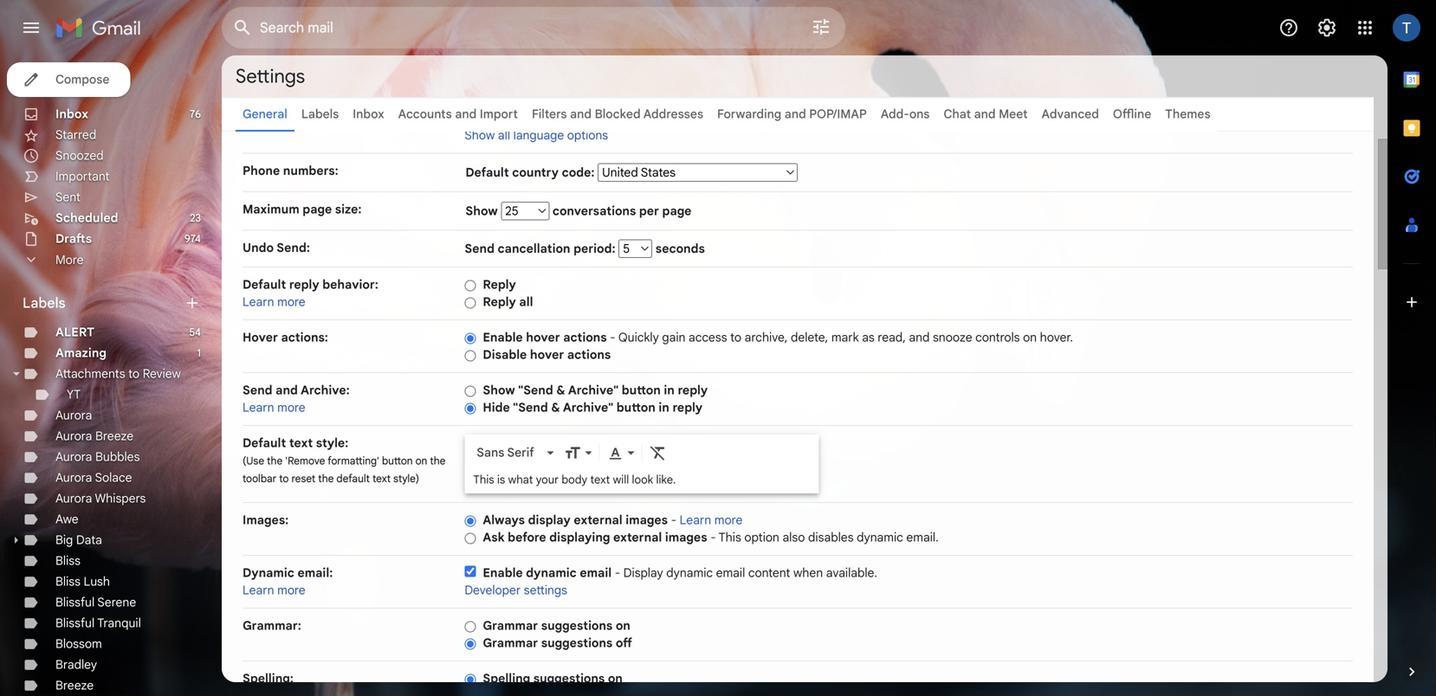Task type: vqa. For each thing, say whether or not it's contained in the screenshot.
"MAIL, 845 UNREAD MESSAGES" image on the left top of page
no



Task type: locate. For each thing, give the bounding box(es) containing it.
0 horizontal spatial labels
[[23, 295, 65, 312]]

gmail image
[[55, 10, 150, 45]]

general link
[[243, 107, 287, 122]]

learn more link up hover actions:
[[243, 295, 306, 310]]

images down look
[[626, 513, 668, 528]]

more down archive:
[[277, 400, 306, 415]]

email:
[[298, 566, 333, 581]]

reply up formatting options toolbar
[[673, 400, 703, 415]]

actions
[[563, 330, 607, 345], [567, 347, 611, 363]]

maximum page size:
[[243, 202, 362, 217]]

toolbar
[[243, 473, 277, 486]]

0 vertical spatial archive"
[[568, 383, 619, 398]]

alert
[[55, 325, 94, 340]]

1 vertical spatial blissful
[[55, 616, 95, 631]]

show down default country code:
[[466, 204, 501, 219]]

sans serif
[[477, 445, 534, 460]]

5 aurora from the top
[[55, 491, 92, 506]]

0 vertical spatial blissful
[[55, 595, 95, 610]]

actions up show "send & archive" button in reply
[[567, 347, 611, 363]]

tab list
[[1388, 55, 1436, 634]]

developer
[[465, 583, 521, 598]]

default up (use
[[243, 436, 286, 451]]

your
[[536, 473, 559, 487]]

0 horizontal spatial dynamic
[[526, 566, 577, 581]]

labels heading
[[23, 295, 184, 312]]

blossom link
[[55, 637, 102, 652]]

grammar
[[483, 619, 538, 634], [483, 636, 538, 651]]

learn more link for reply
[[243, 295, 306, 310]]

1 vertical spatial hover
[[530, 347, 564, 363]]

Disable hover actions radio
[[465, 349, 476, 362]]

suggestions for grammar suggestions on
[[541, 619, 613, 634]]

show
[[465, 128, 495, 143], [466, 204, 501, 219], [483, 383, 515, 398]]

show up hide
[[483, 383, 515, 398]]

the right reset
[[318, 473, 334, 486]]

blissful down bliss lush link
[[55, 595, 95, 610]]

1 inbox link from the left
[[55, 107, 88, 122]]

2 horizontal spatial to
[[730, 330, 742, 345]]

default inside default text style: (use the 'remove formatting' button on the toolbar to reset the default text style)
[[243, 436, 286, 451]]

1 vertical spatial archive"
[[563, 400, 613, 415]]

ons
[[909, 107, 930, 122]]

Search mail text field
[[260, 19, 762, 36]]

0 vertical spatial send
[[465, 241, 495, 256]]

dynamic email: learn more
[[243, 566, 333, 598]]

mark
[[831, 330, 859, 345]]

0 horizontal spatial inbox
[[55, 107, 88, 122]]

like.
[[656, 473, 676, 487]]

grammar for grammar suggestions on
[[483, 619, 538, 634]]

blissful for blissful serene
[[55, 595, 95, 610]]

available.
[[826, 566, 878, 581]]

inbox link right labels link in the top of the page
[[353, 107, 384, 122]]

data
[[76, 533, 102, 548]]

to right access
[[730, 330, 742, 345]]

show all language options link
[[465, 128, 608, 143]]

- inside enable dynamic email - display dynamic email content when available. developer settings
[[615, 566, 620, 581]]

reply down access
[[678, 383, 708, 398]]

1 vertical spatial external
[[613, 530, 662, 545]]

0 vertical spatial this
[[473, 473, 494, 487]]

"send for hide
[[513, 400, 548, 415]]

2 enable from the top
[[483, 566, 523, 581]]

quickly
[[618, 330, 659, 345]]

in down gain
[[664, 383, 675, 398]]

actions up disable hover actions on the left of the page
[[563, 330, 607, 345]]

and
[[455, 107, 477, 122], [570, 107, 592, 122], [785, 107, 806, 122], [974, 107, 996, 122], [909, 330, 930, 345], [276, 383, 298, 398]]

support image
[[1279, 17, 1299, 38]]

inbox link up starred link
[[55, 107, 88, 122]]

inbox for inbox "link" inside the labels navigation
[[55, 107, 88, 122]]

0 vertical spatial in
[[664, 383, 675, 398]]

reply inside default reply behavior: learn more
[[289, 277, 319, 292]]

send down hover
[[243, 383, 273, 398]]

- left quickly
[[610, 330, 616, 345]]

enable dynamic email - display dynamic email content when available. developer settings
[[465, 566, 878, 598]]

on
[[1023, 330, 1037, 345], [415, 455, 427, 468], [616, 619, 631, 634], [608, 671, 623, 687]]

sent link
[[55, 190, 80, 205]]

review
[[143, 366, 181, 382]]

breeze link
[[55, 678, 94, 693]]

grammar down developer settings link
[[483, 619, 538, 634]]

aurora down aurora link
[[55, 429, 92, 444]]

0 vertical spatial button
[[622, 383, 661, 398]]

2 inbox from the left
[[353, 107, 384, 122]]

& up hide "send & archive" button in reply
[[556, 383, 565, 398]]

1 vertical spatial breeze
[[55, 678, 94, 693]]

email left content on the right
[[716, 566, 745, 581]]

0 vertical spatial actions
[[563, 330, 607, 345]]

text left style) in the bottom of the page
[[373, 473, 391, 486]]

None search field
[[222, 7, 845, 49]]

2 vertical spatial button
[[382, 455, 413, 468]]

0 vertical spatial reply
[[483, 277, 516, 292]]

0 vertical spatial show
[[465, 128, 495, 143]]

all down cancellation
[[519, 295, 533, 310]]

1 vertical spatial all
[[519, 295, 533, 310]]

"send right hide
[[513, 400, 548, 415]]

0 vertical spatial images
[[626, 513, 668, 528]]

to
[[730, 330, 742, 345], [128, 366, 140, 382], [279, 473, 289, 486]]

1 grammar from the top
[[483, 619, 538, 634]]

default down undo
[[243, 277, 286, 292]]

and left "pop/imap" at top
[[785, 107, 806, 122]]

grammar up spelling
[[483, 636, 538, 651]]

blissful serene link
[[55, 595, 136, 610]]

on up style) in the bottom of the page
[[415, 455, 427, 468]]

aurora up aurora solace link
[[55, 450, 92, 465]]

read,
[[878, 330, 906, 345]]

big data
[[55, 533, 102, 548]]

1 reply from the top
[[483, 277, 516, 292]]

and right chat
[[974, 107, 996, 122]]

0 vertical spatial reply
[[289, 277, 319, 292]]

1 vertical spatial in
[[659, 400, 669, 415]]

and left archive:
[[276, 383, 298, 398]]

1 vertical spatial images
[[665, 530, 707, 545]]

- up ask before displaying external images - this option also disables dynamic email.
[[671, 513, 677, 528]]

4 aurora from the top
[[55, 470, 92, 486]]

dynamic up settings
[[526, 566, 577, 581]]

learn more link down "dynamic"
[[243, 583, 306, 598]]

labels right general
[[301, 107, 339, 122]]

1 horizontal spatial text
[[373, 473, 391, 486]]

0 horizontal spatial text
[[289, 436, 313, 451]]

0 vertical spatial grammar
[[483, 619, 538, 634]]

2 horizontal spatial the
[[430, 455, 446, 468]]

(use
[[243, 455, 264, 468]]

attachments
[[55, 366, 125, 382]]

text left will
[[590, 473, 610, 487]]

advanced link
[[1042, 107, 1099, 122]]

suggestions for spelling suggestions on
[[533, 671, 605, 687]]

974
[[184, 233, 201, 246]]

enable up disable in the left of the page
[[483, 330, 523, 345]]

suggestions down grammar suggestions off
[[533, 671, 605, 687]]

1 vertical spatial bliss
[[55, 574, 81, 589]]

behavior:
[[322, 277, 378, 292]]

more up hover actions:
[[277, 295, 306, 310]]

access
[[689, 330, 727, 345]]

hover up disable hover actions on the left of the page
[[526, 330, 560, 345]]

learn more link up ask before displaying external images - this option also disables dynamic email.
[[680, 513, 743, 528]]

reply down send: in the top of the page
[[289, 277, 319, 292]]

1 horizontal spatial breeze
[[95, 429, 134, 444]]

developer settings link
[[465, 583, 567, 598]]

all for show
[[498, 128, 510, 143]]

aurora solace link
[[55, 470, 132, 486]]

spelling:
[[243, 671, 294, 687]]

reply right the reply all 'option'
[[483, 295, 516, 310]]

2 inbox link from the left
[[353, 107, 384, 122]]

actions for disable
[[567, 347, 611, 363]]

1 horizontal spatial all
[[519, 295, 533, 310]]

the left the sans on the left
[[430, 455, 446, 468]]

inbox up starred link
[[55, 107, 88, 122]]

button
[[622, 383, 661, 398], [617, 400, 656, 415], [382, 455, 413, 468]]

labels
[[301, 107, 339, 122], [23, 295, 65, 312]]

inbox right labels link in the top of the page
[[353, 107, 384, 122]]

1 horizontal spatial labels
[[301, 107, 339, 122]]

external up displaying
[[574, 513, 623, 528]]

bradley link
[[55, 657, 97, 673]]

enable inside enable dynamic email - display dynamic email content when available. developer settings
[[483, 566, 523, 581]]

learn more link for email:
[[243, 583, 306, 598]]

- left display
[[615, 566, 620, 581]]

1 blissful from the top
[[55, 595, 95, 610]]

button up hide "send & archive" button in reply
[[622, 383, 661, 398]]

"send down disable hover actions on the left of the page
[[518, 383, 553, 398]]

1 horizontal spatial this
[[719, 530, 741, 545]]

in up remove formatting ‪(⌘\)‬ icon
[[659, 400, 669, 415]]

breeze up 'bubbles'
[[95, 429, 134, 444]]

aurora down aurora bubbles "link"
[[55, 470, 92, 486]]

"send for show
[[518, 383, 553, 398]]

images up enable dynamic email - display dynamic email content when available. developer settings
[[665, 530, 707, 545]]

default left country
[[466, 165, 509, 180]]

1 horizontal spatial the
[[318, 473, 334, 486]]

dynamic down ask before displaying external images - this option also disables dynamic email.
[[666, 566, 713, 581]]

hover right disable in the left of the page
[[530, 347, 564, 363]]

enable
[[483, 330, 523, 345], [483, 566, 523, 581]]

button down show "send & archive" button in reply
[[617, 400, 656, 415]]

show for show "send & archive" button in reply
[[483, 383, 515, 398]]

aurora for aurora bubbles
[[55, 450, 92, 465]]

show down import at top left
[[465, 128, 495, 143]]

1 horizontal spatial to
[[279, 473, 289, 486]]

2 vertical spatial default
[[243, 436, 286, 451]]

default for default reply behavior: learn more
[[243, 277, 286, 292]]

send
[[465, 241, 495, 256], [243, 383, 273, 398]]

learn more link down archive:
[[243, 400, 306, 415]]

'remove
[[285, 455, 325, 468]]

0 horizontal spatial inbox link
[[55, 107, 88, 122]]

learn up hover
[[243, 295, 274, 310]]

2 bliss from the top
[[55, 574, 81, 589]]

default inside default reply behavior: learn more
[[243, 277, 286, 292]]

1 vertical spatial reply
[[483, 295, 516, 310]]

and left import at top left
[[455, 107, 477, 122]]

inbox inside labels navigation
[[55, 107, 88, 122]]

dynamic left email.
[[857, 530, 903, 545]]

email down displaying
[[580, 566, 612, 581]]

country
[[512, 165, 559, 180]]

and inside send and archive: learn more
[[276, 383, 298, 398]]

disables
[[808, 530, 854, 545]]

1 vertical spatial default
[[243, 277, 286, 292]]

2 grammar from the top
[[483, 636, 538, 651]]

learn up (use
[[243, 400, 274, 415]]

1 vertical spatial show
[[466, 204, 501, 219]]

blissful up blossom
[[55, 616, 95, 631]]

1 vertical spatial reply
[[678, 383, 708, 398]]

Reply radio
[[465, 279, 476, 292]]

0 horizontal spatial all
[[498, 128, 510, 143]]

archive" up hide "send & archive" button in reply
[[568, 383, 619, 398]]

images
[[626, 513, 668, 528], [665, 530, 707, 545]]

themes link
[[1165, 107, 1211, 122]]

text
[[289, 436, 313, 451], [373, 473, 391, 486], [590, 473, 610, 487]]

breeze down bradley
[[55, 678, 94, 693]]

page right per at the top left of page
[[662, 204, 692, 219]]

0 vertical spatial labels
[[301, 107, 339, 122]]

0 vertical spatial all
[[498, 128, 510, 143]]

sans serif option
[[473, 444, 543, 462]]

attachments to review link
[[55, 366, 181, 382]]

bliss for bliss lush
[[55, 574, 81, 589]]

blocked
[[595, 107, 641, 122]]

and for import
[[455, 107, 477, 122]]

0 horizontal spatial to
[[128, 366, 140, 382]]

2 reply from the top
[[483, 295, 516, 310]]

0 vertical spatial suggestions
[[541, 619, 613, 634]]

and for archive:
[[276, 383, 298, 398]]

external
[[574, 513, 623, 528], [613, 530, 662, 545]]

external down 'always display external images - learn more'
[[613, 530, 662, 545]]

to left reset
[[279, 473, 289, 486]]

0 vertical spatial hover
[[526, 330, 560, 345]]

and for pop/imap
[[785, 107, 806, 122]]

1 vertical spatial actions
[[567, 347, 611, 363]]

to left the review on the left
[[128, 366, 140, 382]]

& down show "send & archive" button in reply
[[551, 400, 560, 415]]

archive" down show "send & archive" button in reply
[[563, 400, 613, 415]]

Grammar suggestions on radio
[[465, 621, 476, 634]]

1 horizontal spatial inbox link
[[353, 107, 384, 122]]

on inside default text style: (use the 'remove formatting' button on the toolbar to reset the default text style)
[[415, 455, 427, 468]]

0 vertical spatial bliss
[[55, 554, 81, 569]]

this left option
[[719, 530, 741, 545]]

0 vertical spatial enable
[[483, 330, 523, 345]]

delete,
[[791, 330, 828, 345]]

suggestions up grammar suggestions off
[[541, 619, 613, 634]]

page left size:
[[303, 202, 332, 217]]

labels up alert in the left of the page
[[23, 295, 65, 312]]

reply up reply all
[[483, 277, 516, 292]]

learn down "dynamic"
[[243, 583, 274, 598]]

2 horizontal spatial text
[[590, 473, 610, 487]]

1 horizontal spatial send
[[465, 241, 495, 256]]

0 vertical spatial &
[[556, 383, 565, 398]]

gain
[[662, 330, 686, 345]]

1 vertical spatial labels
[[23, 295, 65, 312]]

settings
[[524, 583, 567, 598]]

1 enable from the top
[[483, 330, 523, 345]]

solace
[[95, 470, 132, 486]]

2 vertical spatial to
[[279, 473, 289, 486]]

dynamic
[[857, 530, 903, 545], [526, 566, 577, 581], [666, 566, 713, 581]]

1 inbox from the left
[[55, 107, 88, 122]]

archive" for show
[[568, 383, 619, 398]]

all for reply
[[519, 295, 533, 310]]

1 vertical spatial this
[[719, 530, 741, 545]]

1 vertical spatial enable
[[483, 566, 523, 581]]

text up "'remove"
[[289, 436, 313, 451]]

aurora down the "yt" on the left bottom
[[55, 408, 92, 423]]

0 horizontal spatial email
[[580, 566, 612, 581]]

2 vertical spatial show
[[483, 383, 515, 398]]

default country code:
[[466, 165, 598, 180]]

3 aurora from the top
[[55, 450, 92, 465]]

phone numbers:
[[243, 163, 338, 178]]

1 aurora from the top
[[55, 408, 92, 423]]

2 aurora from the top
[[55, 429, 92, 444]]

send inside send and archive: learn more
[[243, 383, 273, 398]]

1 horizontal spatial inbox
[[353, 107, 384, 122]]

1 vertical spatial send
[[243, 383, 273, 398]]

learn more link for and
[[243, 400, 306, 415]]

scheduled
[[55, 211, 118, 226]]

archive,
[[745, 330, 788, 345]]

1 vertical spatial "send
[[513, 400, 548, 415]]

suggestions down grammar suggestions on
[[541, 636, 613, 651]]

offline link
[[1113, 107, 1151, 122]]

button up style) in the bottom of the page
[[382, 455, 413, 468]]

send for send and archive: learn more
[[243, 383, 273, 398]]

2 vertical spatial suggestions
[[533, 671, 605, 687]]

grammar for grammar suggestions off
[[483, 636, 538, 651]]

inbox link inside labels navigation
[[55, 107, 88, 122]]

display
[[623, 566, 663, 581]]

enable up developer
[[483, 566, 523, 581]]

1 vertical spatial &
[[551, 400, 560, 415]]

this left "is"
[[473, 473, 494, 487]]

and up options in the top of the page
[[570, 107, 592, 122]]

more down "dynamic"
[[277, 583, 306, 598]]

sent
[[55, 190, 80, 205]]

reply for show "send & archive" button in reply
[[678, 383, 708, 398]]

Spelling suggestions on radio
[[465, 673, 476, 686]]

the right (use
[[267, 455, 283, 468]]

bliss down bliss link
[[55, 574, 81, 589]]

tranquil
[[97, 616, 141, 631]]

big data link
[[55, 533, 102, 548]]

1 vertical spatial button
[[617, 400, 656, 415]]

send up reply option
[[465, 241, 495, 256]]

1 vertical spatial to
[[128, 366, 140, 382]]

0 vertical spatial "send
[[518, 383, 553, 398]]

Enable hover actions radio
[[465, 332, 476, 345]]

labels inside labels navigation
[[23, 295, 65, 312]]

learn inside default reply behavior: learn more
[[243, 295, 274, 310]]

1 vertical spatial suggestions
[[541, 636, 613, 651]]

2 blissful from the top
[[55, 616, 95, 631]]

None checkbox
[[465, 566, 476, 577]]

snooze
[[933, 330, 972, 345]]

aurora bubbles link
[[55, 450, 140, 465]]

0 vertical spatial default
[[466, 165, 509, 180]]

addresses
[[643, 107, 703, 122]]

0 horizontal spatial send
[[243, 383, 273, 398]]

2 vertical spatial reply
[[673, 400, 703, 415]]

show all language options
[[465, 128, 608, 143]]

undo
[[243, 240, 274, 256]]

reply for reply all
[[483, 295, 516, 310]]

show for show
[[466, 204, 501, 219]]

reply
[[483, 277, 516, 292], [483, 295, 516, 310]]

1 vertical spatial grammar
[[483, 636, 538, 651]]

labels for labels link in the top of the page
[[301, 107, 339, 122]]

1 horizontal spatial email
[[716, 566, 745, 581]]

all down import at top left
[[498, 128, 510, 143]]

1 email from the left
[[580, 566, 612, 581]]

blissful for blissful tranquil
[[55, 616, 95, 631]]

1 bliss from the top
[[55, 554, 81, 569]]

settings
[[236, 64, 305, 88]]



Task type: describe. For each thing, give the bounding box(es) containing it.
and for meet
[[974, 107, 996, 122]]

bliss for bliss link
[[55, 554, 81, 569]]

default
[[336, 473, 370, 486]]

blossom
[[55, 637, 102, 652]]

learn inside dynamic email: learn more
[[243, 583, 274, 598]]

undo send:
[[243, 240, 310, 256]]

hide "send & archive" button in reply
[[483, 400, 703, 415]]

alert link
[[55, 325, 94, 340]]

forwarding and pop/imap link
[[717, 107, 867, 122]]

actions:
[[281, 330, 328, 345]]

main menu image
[[21, 17, 42, 38]]

labels for the labels heading
[[23, 295, 65, 312]]

hide
[[483, 400, 510, 415]]

displaying
[[549, 530, 610, 545]]

aurora for aurora link
[[55, 408, 92, 423]]

remove formatting ‪(⌘\)‬ image
[[649, 444, 666, 462]]

off
[[616, 636, 632, 651]]

Grammar suggestions off radio
[[465, 638, 476, 651]]

aurora whispers
[[55, 491, 146, 506]]

yt
[[67, 387, 81, 402]]

serene
[[97, 595, 136, 610]]

labels navigation
[[0, 55, 222, 696]]

to inside default text style: (use the 'remove formatting' button on the toolbar to reset the default text style)
[[279, 473, 289, 486]]

& for show
[[556, 383, 565, 398]]

0 horizontal spatial page
[[303, 202, 332, 217]]

seconds
[[652, 241, 705, 256]]

spelling
[[483, 671, 530, 687]]

search mail image
[[227, 12, 258, 43]]

2 horizontal spatial dynamic
[[857, 530, 903, 545]]

controls
[[976, 330, 1020, 345]]

add-
[[881, 107, 909, 122]]

dynamic
[[243, 566, 294, 581]]

and right 'read,'
[[909, 330, 930, 345]]

forwarding and pop/imap
[[717, 107, 867, 122]]

to inside labels navigation
[[128, 366, 140, 382]]

blissful serene
[[55, 595, 136, 610]]

hover.
[[1040, 330, 1073, 345]]

accounts
[[398, 107, 452, 122]]

settings image
[[1317, 17, 1338, 38]]

drafts
[[55, 231, 92, 246]]

Hide "Send & Archive" button in reply radio
[[465, 402, 476, 415]]

grammar suggestions off
[[483, 636, 632, 651]]

conversations
[[553, 204, 636, 219]]

option
[[744, 530, 780, 545]]

send for send cancellation period:
[[465, 241, 495, 256]]

0 vertical spatial to
[[730, 330, 742, 345]]

content
[[748, 566, 790, 581]]

what
[[508, 473, 533, 487]]

more up ask before displaying external images - this option also disables dynamic email.
[[714, 513, 743, 528]]

hover actions:
[[243, 330, 328, 345]]

numbers:
[[283, 163, 338, 178]]

accounts and import
[[398, 107, 518, 122]]

always display external images - learn more
[[483, 513, 743, 528]]

aurora for aurora whispers
[[55, 491, 92, 506]]

advanced search options image
[[804, 10, 839, 44]]

serif
[[507, 445, 534, 460]]

pop/imap
[[809, 107, 867, 122]]

big
[[55, 533, 73, 548]]

reply for hide "send & archive" button in reply
[[673, 400, 703, 415]]

in for hide "send & archive" button in reply
[[659, 400, 669, 415]]

show for show all language options
[[465, 128, 495, 143]]

size:
[[335, 202, 362, 217]]

in for show "send & archive" button in reply
[[664, 383, 675, 398]]

bradley
[[55, 657, 97, 673]]

enable for enable hover actions
[[483, 330, 523, 345]]

blissful tranquil
[[55, 616, 141, 631]]

aurora for aurora solace
[[55, 470, 92, 486]]

aurora breeze link
[[55, 429, 134, 444]]

& for hide
[[551, 400, 560, 415]]

more inside default reply behavior: learn more
[[277, 295, 306, 310]]

archive:
[[301, 383, 350, 398]]

more inside send and archive: learn more
[[277, 400, 306, 415]]

0 vertical spatial external
[[574, 513, 623, 528]]

aurora for aurora breeze
[[55, 429, 92, 444]]

on left hover.
[[1023, 330, 1037, 345]]

chat
[[944, 107, 971, 122]]

0 horizontal spatial the
[[267, 455, 283, 468]]

bliss lush
[[55, 574, 110, 589]]

meet
[[999, 107, 1028, 122]]

on down the off
[[608, 671, 623, 687]]

formatting options toolbar
[[470, 437, 814, 468]]

0 horizontal spatial breeze
[[55, 678, 94, 693]]

cancellation
[[498, 241, 570, 256]]

starred link
[[55, 127, 96, 142]]

Show "Send & Archive" button in reply radio
[[465, 385, 476, 398]]

0 horizontal spatial this
[[473, 473, 494, 487]]

display
[[528, 513, 571, 528]]

default for default text style: (use the 'remove formatting' button on the toolbar to reset the default text style)
[[243, 436, 286, 451]]

suggestions for grammar suggestions off
[[541, 636, 613, 651]]

chat and meet
[[944, 107, 1028, 122]]

on up the off
[[616, 619, 631, 634]]

more inside dynamic email: learn more
[[277, 583, 306, 598]]

bliss link
[[55, 554, 81, 569]]

general
[[243, 107, 287, 122]]

default for default country code:
[[466, 165, 509, 180]]

and for blocked
[[570, 107, 592, 122]]

when
[[793, 566, 823, 581]]

button for hide "send & archive" button in reply
[[617, 400, 656, 415]]

0 vertical spatial breeze
[[95, 429, 134, 444]]

always
[[483, 513, 525, 528]]

ask
[[483, 530, 505, 545]]

snoozed
[[55, 148, 104, 163]]

inbox for second inbox "link"
[[353, 107, 384, 122]]

hover for disable
[[530, 347, 564, 363]]

before
[[508, 530, 546, 545]]

- left option
[[710, 530, 716, 545]]

starred
[[55, 127, 96, 142]]

Reply all radio
[[465, 297, 476, 310]]

learn up ask before displaying external images - this option also disables dynamic email.
[[680, 513, 711, 528]]

also
[[783, 530, 805, 545]]

offline
[[1113, 107, 1151, 122]]

actions for enable
[[563, 330, 607, 345]]

is
[[497, 473, 505, 487]]

advanced
[[1042, 107, 1099, 122]]

2 email from the left
[[716, 566, 745, 581]]

learn inside send and archive: learn more
[[243, 400, 274, 415]]

formatting'
[[328, 455, 379, 468]]

drafts link
[[55, 231, 92, 246]]

labels link
[[301, 107, 339, 122]]

send cancellation period:
[[465, 241, 619, 256]]

hover for enable
[[526, 330, 560, 345]]

bliss lush link
[[55, 574, 110, 589]]

1 horizontal spatial page
[[662, 204, 692, 219]]

Ask before displaying external images radio
[[465, 532, 476, 545]]

archive" for hide
[[563, 400, 613, 415]]

email.
[[906, 530, 939, 545]]

awe link
[[55, 512, 79, 527]]

blissful tranquil link
[[55, 616, 141, 631]]

aurora bubbles
[[55, 450, 140, 465]]

options
[[567, 128, 608, 143]]

1 horizontal spatial dynamic
[[666, 566, 713, 581]]

reply for reply
[[483, 277, 516, 292]]

conversations per page
[[549, 204, 692, 219]]

themes
[[1165, 107, 1211, 122]]

send and archive: learn more
[[243, 383, 350, 415]]

bubbles
[[95, 450, 140, 465]]

aurora solace
[[55, 470, 132, 486]]

default text style: (use the 'remove formatting' button on the toolbar to reset the default text style)
[[243, 436, 446, 486]]

important
[[55, 169, 110, 184]]

filters
[[532, 107, 567, 122]]

amazing
[[55, 346, 106, 361]]

Always display external images radio
[[465, 515, 476, 528]]

enable for enable dynamic email
[[483, 566, 523, 581]]

enable hover actions - quickly gain access to archive, delete, mark as read, and snooze controls on hover.
[[483, 330, 1073, 345]]

button for show "send & archive" button in reply
[[622, 383, 661, 398]]

hover
[[243, 330, 278, 345]]

76
[[190, 108, 201, 121]]

button inside default text style: (use the 'remove formatting' button on the toolbar to reset the default text style)
[[382, 455, 413, 468]]



